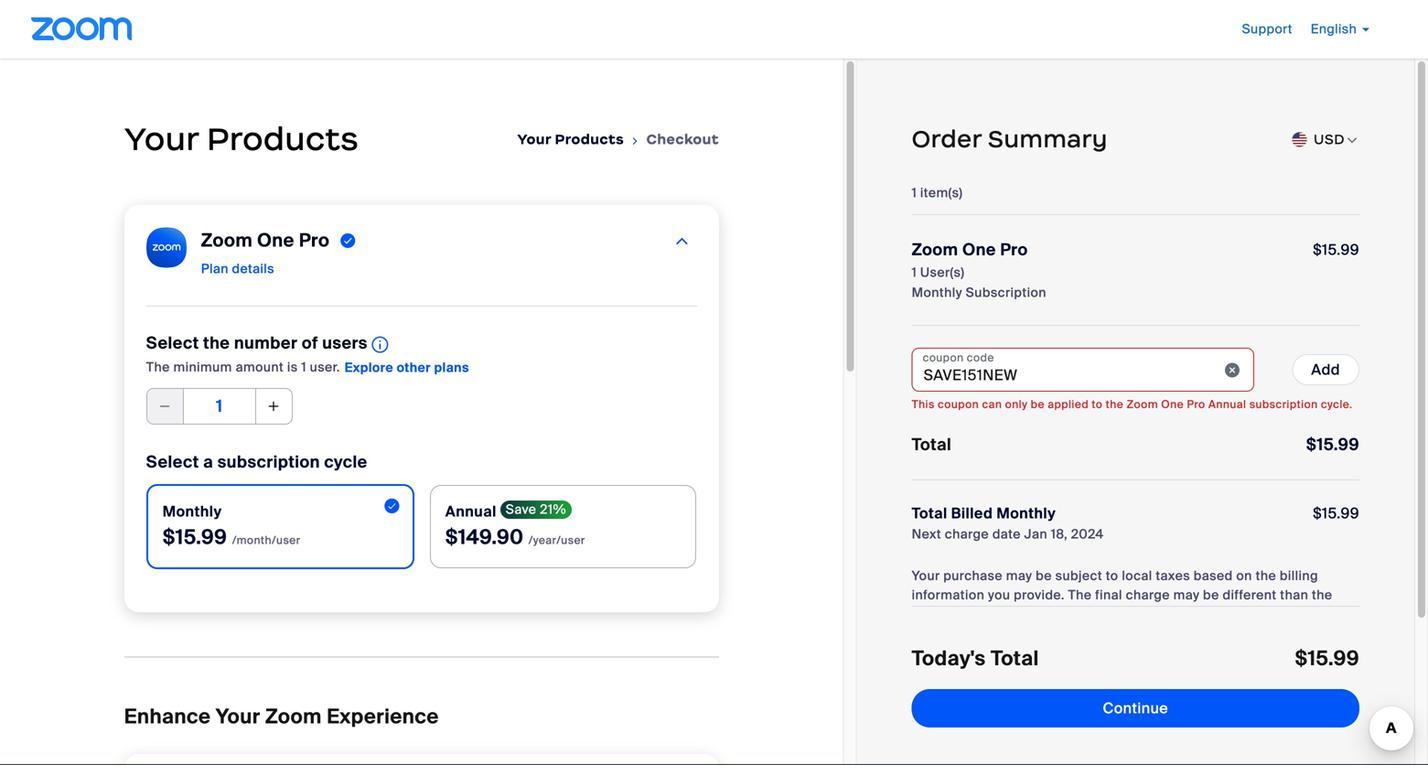Task type: describe. For each thing, give the bounding box(es) containing it.
$15.99 inside monthly $15.99 /month/user
[[163, 524, 227, 550]]

be down 'final'
[[1091, 606, 1107, 623]]

the right the applied
[[1106, 397, 1124, 411]]

zoom one pro for total
[[912, 239, 1028, 260]]

item(s)
[[921, 184, 963, 201]]

summary
[[988, 124, 1108, 154]]

1 inside the minimum amount is 1 user. explore other plans
[[301, 359, 307, 376]]

your products inside 'breadcrumb' navigation
[[517, 130, 624, 148]]

zoom down coupon code text field
[[1127, 397, 1159, 411]]

english
[[1311, 21, 1357, 38]]

based
[[1194, 567, 1233, 584]]

monthly for billed
[[997, 504, 1056, 523]]

invoice.
[[1225, 606, 1274, 623]]

secure trust image
[[1063, 679, 1209, 732]]

add button
[[1293, 354, 1360, 385]]

of
[[302, 333, 318, 354]]

subject
[[1056, 567, 1103, 584]]

experience
[[327, 704, 439, 730]]

success image
[[341, 230, 356, 252]]

user(s)
[[921, 264, 965, 281]]

order summary
[[912, 124, 1108, 154]]

annual
[[1209, 397, 1247, 411]]

continue button
[[912, 689, 1360, 728]]

plan details button
[[201, 254, 274, 284]]

checkout
[[647, 130, 719, 148]]

minimum
[[173, 359, 232, 376]]

continue
[[1103, 699, 1169, 718]]

the right "than"
[[1312, 587, 1333, 604]]

order
[[912, 124, 982, 154]]

zoom one pro plan image
[[673, 223, 692, 259]]

billing
[[1280, 567, 1319, 584]]

zoom one pro for the
[[201, 229, 330, 252]]

explore
[[345, 359, 394, 376]]

taxes
[[1156, 567, 1191, 584]]

cycle.
[[1321, 397, 1353, 411]]

code
[[967, 351, 995, 365]]

applied
[[1048, 397, 1089, 411]]

zoom one image
[[146, 227, 187, 268]]

different
[[1223, 587, 1277, 604]]

zoom one pro Select the number of users text field
[[146, 388, 293, 425]]

than
[[1281, 587, 1309, 604]]

select the number of users
[[146, 333, 372, 354]]

your purchase may be subject to local taxes based on the billing information you provide. the final charge may be different than the amount shown here and will be displayed on your invoice.
[[912, 567, 1333, 623]]

0 horizontal spatial products
[[207, 119, 359, 159]]

other
[[397, 359, 431, 376]]

zoom up plan details
[[201, 229, 253, 252]]

your products link
[[517, 130, 624, 148]]

a
[[203, 452, 213, 473]]

and
[[1040, 606, 1064, 623]]

coupon code
[[923, 351, 995, 365]]

one for the
[[257, 229, 295, 252]]

user.
[[310, 359, 340, 376]]

billed
[[952, 504, 993, 523]]

number
[[234, 333, 298, 354]]

this coupon can only be applied to the zoom one pro annual subscription cycle. alert
[[912, 397, 1360, 411]]

coupon code text field
[[912, 348, 1255, 392]]

zoom left experience
[[265, 704, 322, 730]]

your inside 'breadcrumb' navigation
[[517, 130, 551, 148]]

right image
[[630, 132, 641, 151]]

users
[[322, 333, 368, 354]]

select a subscription cycle
[[146, 452, 368, 473]]

one for total
[[963, 239, 997, 260]]

support link
[[1242, 21, 1293, 38]]

checkout link
[[647, 130, 719, 148]]

you
[[988, 587, 1011, 604]]

1 vertical spatial coupon
[[938, 397, 979, 411]]

is
[[287, 359, 298, 376]]

today's
[[912, 646, 986, 672]]

be right only
[[1031, 397, 1045, 411]]

subscription inside 1 user(s) monthly subscription
[[966, 284, 1047, 301]]

this
[[912, 397, 935, 411]]

usd
[[1314, 130, 1345, 148]]

0 horizontal spatial your products
[[124, 119, 359, 159]]

show options image
[[1345, 133, 1360, 148]]

monthly for user(s)
[[912, 284, 963, 301]]

english link
[[1311, 21, 1370, 38]]

1 item(s)
[[912, 184, 963, 201]]

total
[[991, 646, 1039, 672]]

here
[[1008, 606, 1036, 623]]

monthly
[[163, 502, 222, 521]]



Task type: locate. For each thing, give the bounding box(es) containing it.
the minimum amount is 1 user. explore other plans
[[146, 359, 469, 376]]

local
[[1122, 567, 1153, 584]]

annual save 21% $149.90 /year/user
[[446, 501, 586, 550]]

monthly $15.99 /month/user
[[163, 502, 301, 550]]

0 vertical spatial subscription
[[966, 284, 1047, 301]]

amount down information
[[912, 606, 960, 623]]

pro left annual
[[1187, 397, 1206, 411]]

products inside 'breadcrumb' navigation
[[555, 130, 624, 148]]

the inside 'application'
[[203, 333, 230, 354]]

1 user(s) monthly subscription
[[912, 264, 1047, 301]]

may down taxes
[[1174, 587, 1200, 604]]

1 horizontal spatial monthly
[[997, 504, 1056, 523]]

annual
[[446, 502, 497, 521]]

zoom one pro up 1 user(s) monthly subscription
[[912, 239, 1028, 260]]

one up details
[[257, 229, 295, 252]]

on left your
[[1175, 606, 1191, 623]]

1 horizontal spatial on
[[1237, 567, 1253, 584]]

1 vertical spatial to
[[1106, 567, 1119, 584]]

jan
[[1025, 526, 1048, 543]]

the up minimum
[[203, 333, 230, 354]]

to right the applied
[[1092, 397, 1103, 411]]

0 horizontal spatial amount
[[236, 359, 284, 376]]

plan
[[201, 260, 229, 277]]

2 total from the top
[[912, 504, 948, 523]]

pro
[[299, 229, 330, 252], [1001, 239, 1028, 260], [1187, 397, 1206, 411]]

on
[[1237, 567, 1253, 584], [1175, 606, 1191, 623]]

1 for 1 user(s) monthly subscription
[[912, 264, 917, 281]]

the
[[146, 359, 170, 376], [1068, 587, 1092, 604]]

0 vertical spatial amount
[[236, 359, 284, 376]]

1 horizontal spatial may
[[1174, 587, 1200, 604]]

1 vertical spatial on
[[1175, 606, 1191, 623]]

2024
[[1071, 526, 1104, 543]]

amount inside your purchase may be subject to local taxes based on the billing information you provide. the final charge may be different than the amount shown here and will be displayed on your invoice.
[[912, 606, 960, 623]]

be up provide.
[[1036, 567, 1052, 584]]

select for minimum
[[146, 333, 199, 354]]

0 vertical spatial charge
[[945, 526, 989, 543]]

1 total from the top
[[912, 434, 952, 455]]

pro left success image
[[299, 229, 330, 252]]

total for total billed monthly
[[912, 504, 948, 523]]

1 vertical spatial the
[[1068, 587, 1092, 604]]

2 horizontal spatial one
[[1162, 397, 1184, 411]]

2 select from the top
[[146, 452, 199, 473]]

1 vertical spatial 1
[[912, 264, 917, 281]]

1 vertical spatial monthly
[[997, 504, 1056, 523]]

0 horizontal spatial the
[[146, 359, 170, 376]]

to up 'final'
[[1106, 567, 1119, 584]]

subscription left "cycle."
[[1250, 397, 1318, 411]]

support
[[1242, 21, 1293, 38]]

the down subject on the bottom of page
[[1068, 587, 1092, 604]]

monthly inside 1 user(s) monthly subscription
[[912, 284, 963, 301]]

pro up 1 user(s) monthly subscription
[[1001, 239, 1028, 260]]

only
[[1005, 397, 1028, 411]]

breadcrumb navigation
[[517, 130, 719, 151]]

1 vertical spatial select
[[146, 452, 199, 473]]

0 horizontal spatial may
[[1006, 567, 1033, 584]]

1 vertical spatial may
[[1174, 587, 1200, 604]]

amount inside the minimum amount is 1 user. explore other plans
[[236, 359, 284, 376]]

1 horizontal spatial charge
[[1126, 587, 1170, 604]]

1 horizontal spatial pro
[[1001, 239, 1028, 260]]

monthly up jan
[[997, 504, 1056, 523]]

select for $15.99
[[146, 452, 199, 473]]

0 vertical spatial coupon
[[923, 351, 964, 365]]

0 horizontal spatial charge
[[945, 526, 989, 543]]

1 select from the top
[[146, 333, 199, 354]]

1 left item(s)
[[912, 184, 917, 201]]

on up different
[[1237, 567, 1253, 584]]

0 vertical spatial total
[[912, 434, 952, 455]]

enhance
[[124, 704, 211, 730]]

information
[[912, 587, 985, 604]]

1 vertical spatial total
[[912, 504, 948, 523]]

shown
[[964, 606, 1004, 623]]

enhance your zoom experience
[[124, 704, 439, 730]]

provide.
[[1014, 587, 1065, 604]]

subscription down zoom one pro select the number of users 1 increase image
[[218, 452, 320, 473]]

zoom
[[201, 229, 253, 252], [912, 239, 959, 260], [1127, 397, 1159, 411], [265, 704, 322, 730]]

can
[[982, 397, 1002, 411]]

the up different
[[1256, 567, 1277, 584]]

explore other plans button
[[345, 359, 469, 377]]

coupon
[[923, 351, 964, 365], [938, 397, 979, 411]]

the inside the minimum amount is 1 user. explore other plans
[[146, 359, 170, 376]]

the
[[203, 333, 230, 354], [1106, 397, 1124, 411], [1256, 567, 1277, 584], [1312, 587, 1333, 604]]

charge up displayed
[[1126, 587, 1170, 604]]

1 vertical spatial charge
[[1126, 587, 1170, 604]]

monthly down 'user(s)'
[[912, 284, 963, 301]]

coupon left the code
[[923, 351, 964, 365]]

0 vertical spatial select
[[146, 333, 199, 354]]

select inside 'application'
[[146, 333, 199, 354]]

zoom one pro up details
[[201, 229, 330, 252]]

save
[[506, 501, 537, 518]]

0 horizontal spatial monthly
[[912, 284, 963, 301]]

zoom one billing cycle option group
[[146, 484, 697, 569]]

plans
[[434, 359, 469, 376]]

plan details
[[201, 260, 274, 277]]

subscription up the code
[[966, 284, 1047, 301]]

1 horizontal spatial one
[[963, 239, 997, 260]]

0 horizontal spatial on
[[1175, 606, 1191, 623]]

0 horizontal spatial one
[[257, 229, 295, 252]]

displayed
[[1111, 606, 1172, 623]]

purchase
[[944, 567, 1003, 584]]

1 horizontal spatial to
[[1106, 567, 1119, 584]]

final
[[1096, 587, 1123, 604]]

this coupon can only be applied to the zoom one pro annual subscription cycle.
[[912, 397, 1353, 411]]

1 vertical spatial amount
[[912, 606, 960, 623]]

0 horizontal spatial subscription
[[218, 452, 320, 473]]

zoom one pro select the number of users 1 decrease image
[[157, 394, 173, 420]]

0 vertical spatial may
[[1006, 567, 1033, 584]]

1 horizontal spatial products
[[555, 130, 624, 148]]

will
[[1067, 606, 1088, 623]]

select up minimum
[[146, 333, 199, 354]]

to inside your purchase may be subject to local taxes based on the billing information you provide. the final charge may be different than the amount shown here and will be displayed on your invoice.
[[1106, 567, 1119, 584]]

1 horizontal spatial the
[[1068, 587, 1092, 604]]

amount
[[236, 359, 284, 376], [912, 606, 960, 623]]

your
[[124, 119, 199, 159], [517, 130, 551, 148], [912, 567, 940, 584], [216, 704, 260, 730]]

the inside your purchase may be subject to local taxes based on the billing information you provide. the final charge may be different than the amount shown here and will be displayed on your invoice.
[[1068, 587, 1092, 604]]

one
[[257, 229, 295, 252], [963, 239, 997, 260], [1162, 397, 1184, 411]]

charge inside your purchase may be subject to local taxes based on the billing information you provide. the final charge may be different than the amount shown here and will be displayed on your invoice.
[[1126, 587, 1170, 604]]

coupon left can
[[938, 397, 979, 411]]

one up 1 user(s) monthly subscription
[[963, 239, 997, 260]]

amount down select the number of users
[[236, 359, 284, 376]]

today's total
[[912, 646, 1039, 672]]

total billed monthly
[[912, 504, 1056, 523]]

may up you
[[1006, 567, 1033, 584]]

be
[[1031, 397, 1045, 411], [1036, 567, 1052, 584], [1204, 587, 1220, 604], [1091, 606, 1107, 623]]

0 horizontal spatial zoom one pro
[[201, 229, 330, 252]]

be down based
[[1204, 587, 1220, 604]]

2 vertical spatial subscription
[[218, 452, 320, 473]]

0 vertical spatial to
[[1092, 397, 1103, 411]]

the up zoom one pro select the number of users 1 decrease icon
[[146, 359, 170, 376]]

total for total
[[912, 434, 952, 455]]

/month/user
[[232, 533, 301, 547]]

0 vertical spatial 1
[[912, 184, 917, 201]]

$15.99
[[1313, 240, 1360, 259], [1307, 434, 1360, 455], [1313, 504, 1360, 523], [163, 524, 227, 550], [1295, 646, 1360, 672]]

monthly
[[912, 284, 963, 301], [997, 504, 1056, 523]]

1 for 1 item(s)
[[912, 184, 917, 201]]

0 horizontal spatial pro
[[299, 229, 330, 252]]

charge down billed
[[945, 526, 989, 543]]

1 horizontal spatial your products
[[517, 130, 624, 148]]

0 vertical spatial monthly
[[912, 284, 963, 301]]

zoom one pro select the number of users 1 increase image
[[266, 394, 281, 420]]

pro for select the number of users
[[299, 229, 330, 252]]

cycle
[[324, 452, 368, 473]]

total
[[912, 434, 952, 455], [912, 504, 948, 523]]

add
[[1312, 360, 1341, 379]]

next
[[912, 526, 942, 543]]

1 horizontal spatial subscription
[[966, 284, 1047, 301]]

0 vertical spatial on
[[1237, 567, 1253, 584]]

zoom logo image
[[31, 17, 132, 40]]

21%
[[540, 501, 566, 518]]

1 right is on the left
[[301, 359, 307, 376]]

usd button
[[1314, 125, 1345, 153]]

details
[[232, 260, 274, 277]]

1 horizontal spatial zoom one pro
[[912, 239, 1028, 260]]

total down this
[[912, 434, 952, 455]]

2 horizontal spatial pro
[[1187, 397, 1206, 411]]

your products
[[124, 119, 359, 159], [517, 130, 624, 148]]

18,
[[1051, 526, 1068, 543]]

select the number of users application
[[146, 331, 389, 357]]

1
[[912, 184, 917, 201], [912, 264, 917, 281], [301, 359, 307, 376]]

your
[[1194, 606, 1222, 623]]

1 vertical spatial subscription
[[1250, 397, 1318, 411]]

0 horizontal spatial to
[[1092, 397, 1103, 411]]

0 vertical spatial the
[[146, 359, 170, 376]]

/year/user
[[529, 533, 586, 547]]

$149.90
[[446, 524, 524, 550]]

2 vertical spatial 1
[[301, 359, 307, 376]]

to
[[1092, 397, 1103, 411], [1106, 567, 1119, 584]]

next charge date jan 18, 2024
[[912, 526, 1104, 543]]

1 left 'user(s)'
[[912, 264, 917, 281]]

date
[[993, 526, 1021, 543]]

2 horizontal spatial subscription
[[1250, 397, 1318, 411]]

1 horizontal spatial amount
[[912, 606, 960, 623]]

total up "next"
[[912, 504, 948, 523]]

zoom up 'user(s)'
[[912, 239, 959, 260]]

zoom one pro
[[201, 229, 330, 252], [912, 239, 1028, 260]]

one left annual
[[1162, 397, 1184, 411]]

pro for today's total
[[1001, 239, 1028, 260]]

1 inside 1 user(s) monthly subscription
[[912, 264, 917, 281]]

charge
[[945, 526, 989, 543], [1126, 587, 1170, 604]]

select left a
[[146, 452, 199, 473]]

your inside your purchase may be subject to local taxes based on the billing information you provide. the final charge may be different than the amount shown here and will be displayed on your invoice.
[[912, 567, 940, 584]]

products
[[207, 119, 359, 159], [555, 130, 624, 148]]



Task type: vqa. For each thing, say whether or not it's contained in the screenshot.
main content ELEMENT
no



